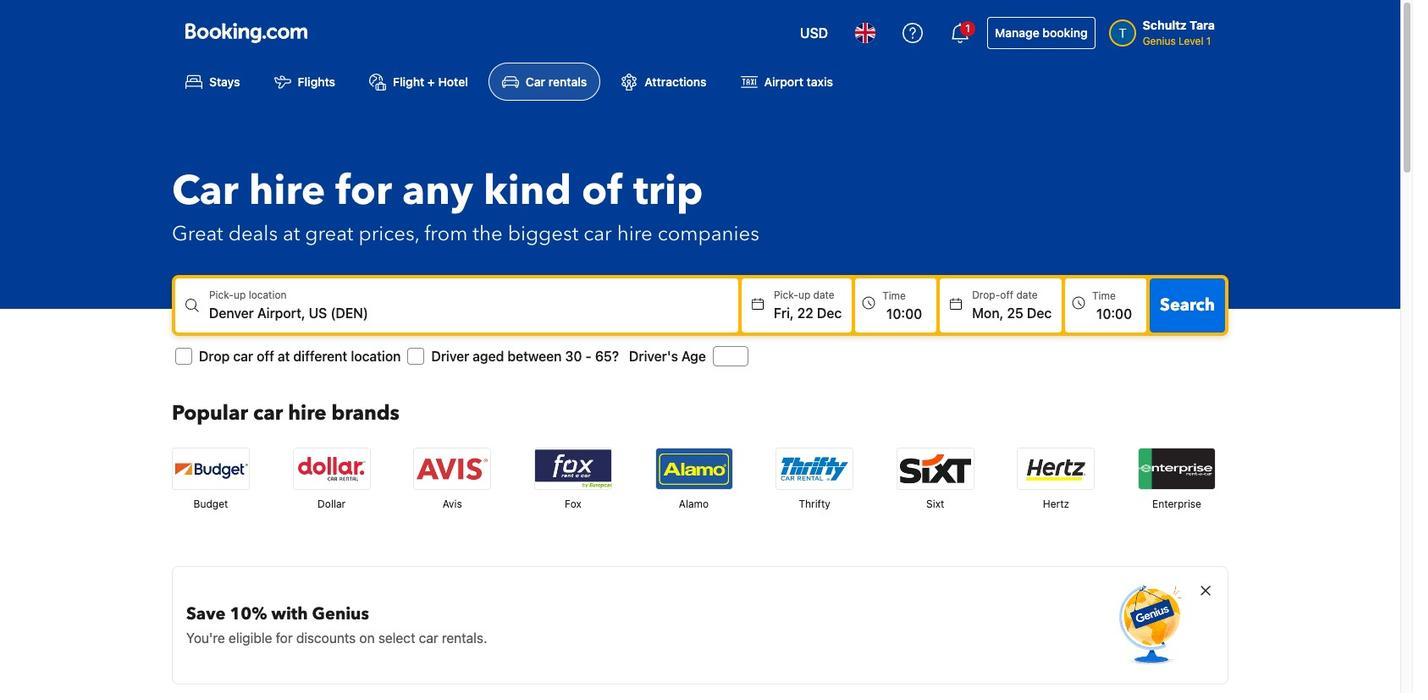 Task type: vqa. For each thing, say whether or not it's contained in the screenshot.
THE DRIVER AGED BETWEEN 30 - 65?
yes



Task type: locate. For each thing, give the bounding box(es) containing it.
car right select
[[419, 631, 438, 646]]

1 dec from the left
[[817, 306, 842, 321]]

dec inside drop-off date mon, 25 dec
[[1027, 306, 1052, 321]]

dec right 25
[[1027, 306, 1052, 321]]

0 horizontal spatial 1
[[966, 22, 970, 35]]

hertz
[[1043, 498, 1070, 511]]

1 horizontal spatial up
[[798, 289, 811, 302]]

1 vertical spatial off
[[257, 349, 274, 364]]

pick- inside pick-up date fri, 22 dec
[[774, 289, 798, 302]]

1 up from the left
[[234, 289, 246, 302]]

1 down tara
[[1207, 35, 1211, 47]]

location down deals
[[249, 289, 287, 302]]

at left different
[[278, 349, 290, 364]]

car rentals link
[[489, 63, 601, 101]]

save
[[186, 603, 226, 626]]

biggest
[[508, 220, 579, 248]]

discounts
[[296, 631, 356, 646]]

pick-up date fri, 22 dec
[[774, 289, 842, 321]]

0 vertical spatial for
[[336, 164, 392, 220]]

at
[[283, 220, 300, 248], [278, 349, 290, 364]]

hire
[[249, 164, 325, 220], [617, 220, 653, 248], [288, 400, 326, 428]]

0 horizontal spatial car
[[172, 164, 239, 220]]

pick- up fri,
[[774, 289, 798, 302]]

hire down of
[[617, 220, 653, 248]]

hire down drop car off at different location
[[288, 400, 326, 428]]

fox logo image
[[535, 449, 611, 490]]

date up the 22
[[813, 289, 835, 302]]

25
[[1007, 306, 1024, 321]]

2 dec from the left
[[1027, 306, 1052, 321]]

for inside save 10% with genius you're eligible for discounts on select car rentals.
[[276, 631, 293, 646]]

dec
[[817, 306, 842, 321], [1027, 306, 1052, 321]]

0 horizontal spatial for
[[276, 631, 293, 646]]

0 horizontal spatial location
[[249, 289, 287, 302]]

1 left manage
[[966, 22, 970, 35]]

pick- for pick-up location
[[209, 289, 234, 302]]

attractions link
[[607, 63, 720, 101]]

0 vertical spatial car
[[526, 75, 545, 89]]

location
[[249, 289, 287, 302], [351, 349, 401, 364]]

off inside drop-off date mon, 25 dec
[[1000, 289, 1014, 302]]

0 horizontal spatial date
[[813, 289, 835, 302]]

car up great
[[172, 164, 239, 220]]

hertz logo image
[[1018, 449, 1094, 490]]

thrifty
[[799, 498, 831, 511]]

1 horizontal spatial dec
[[1027, 306, 1052, 321]]

for
[[336, 164, 392, 220], [276, 631, 293, 646]]

0 horizontal spatial genius
[[312, 603, 369, 626]]

1 vertical spatial at
[[278, 349, 290, 364]]

1 date from the left
[[813, 289, 835, 302]]

drop-
[[972, 289, 1000, 302]]

car for rentals
[[526, 75, 545, 89]]

date inside drop-off date mon, 25 dec
[[1017, 289, 1038, 302]]

flight
[[393, 75, 424, 89]]

genius
[[1143, 35, 1176, 47], [312, 603, 369, 626]]

save 10% with genius you're eligible for discounts on select car rentals.
[[186, 603, 487, 646]]

1
[[966, 22, 970, 35], [1207, 35, 1211, 47]]

pick- up the drop
[[209, 289, 234, 302]]

for down the with
[[276, 631, 293, 646]]

usd
[[800, 25, 828, 41]]

car inside car rentals link
[[526, 75, 545, 89]]

drop
[[199, 349, 230, 364]]

pick-
[[209, 289, 234, 302], [774, 289, 798, 302]]

0 horizontal spatial up
[[234, 289, 246, 302]]

genius inside save 10% with genius you're eligible for discounts on select car rentals.
[[312, 603, 369, 626]]

select
[[378, 631, 415, 646]]

any
[[402, 164, 473, 220]]

genius down "schultz"
[[1143, 35, 1176, 47]]

1 vertical spatial genius
[[312, 603, 369, 626]]

car inside car hire for any kind of trip great deals at great prices, from the biggest car hire companies
[[172, 164, 239, 220]]

avis logo image
[[414, 449, 491, 490]]

0 vertical spatial location
[[249, 289, 287, 302]]

1 inside schultz tara genius level 1
[[1207, 35, 1211, 47]]

car
[[584, 220, 612, 248], [233, 349, 253, 364], [253, 400, 283, 428], [419, 631, 438, 646]]

1 horizontal spatial 1
[[1207, 35, 1211, 47]]

1 horizontal spatial genius
[[1143, 35, 1176, 47]]

dec for fri, 22 dec
[[817, 306, 842, 321]]

off up 25
[[1000, 289, 1014, 302]]

genius inside schultz tara genius level 1
[[1143, 35, 1176, 47]]

on
[[359, 631, 375, 646]]

great
[[305, 220, 353, 248]]

brands
[[332, 400, 400, 428]]

up inside pick-up date fri, 22 dec
[[798, 289, 811, 302]]

0 vertical spatial off
[[1000, 289, 1014, 302]]

for up the "prices," on the left top
[[336, 164, 392, 220]]

for inside car hire for any kind of trip great deals at great prices, from the biggest car hire companies
[[336, 164, 392, 220]]

off right the drop
[[257, 349, 274, 364]]

1 horizontal spatial for
[[336, 164, 392, 220]]

schultz
[[1143, 18, 1187, 32]]

manage
[[995, 25, 1040, 40]]

car left "rentals"
[[526, 75, 545, 89]]

different
[[293, 349, 347, 364]]

car right the popular
[[253, 400, 283, 428]]

car rentals
[[526, 75, 587, 89]]

1 horizontal spatial car
[[526, 75, 545, 89]]

1 vertical spatial for
[[276, 631, 293, 646]]

car down of
[[584, 220, 612, 248]]

car right the drop
[[233, 349, 253, 364]]

hotel
[[438, 75, 468, 89]]

2 up from the left
[[798, 289, 811, 302]]

fox
[[565, 498, 582, 511]]

off
[[1000, 289, 1014, 302], [257, 349, 274, 364]]

eligible
[[229, 631, 272, 646]]

date for 22
[[813, 289, 835, 302]]

at left great
[[283, 220, 300, 248]]

2 date from the left
[[1017, 289, 1038, 302]]

great
[[172, 220, 223, 248]]

Pick-up location field
[[209, 303, 738, 324]]

dec right the 22
[[817, 306, 842, 321]]

dec inside pick-up date fri, 22 dec
[[817, 306, 842, 321]]

car
[[526, 75, 545, 89], [172, 164, 239, 220]]

1 pick- from the left
[[209, 289, 234, 302]]

0 horizontal spatial off
[[257, 349, 274, 364]]

up
[[234, 289, 246, 302], [798, 289, 811, 302]]

car for hire
[[172, 164, 239, 220]]

0 vertical spatial at
[[283, 220, 300, 248]]

pick-up location
[[209, 289, 287, 302]]

date up 25
[[1017, 289, 1038, 302]]

30
[[565, 349, 582, 364]]

0 vertical spatial genius
[[1143, 35, 1176, 47]]

date inside pick-up date fri, 22 dec
[[813, 289, 835, 302]]

date
[[813, 289, 835, 302], [1017, 289, 1038, 302]]

up up the 22
[[798, 289, 811, 302]]

up down deals
[[234, 289, 246, 302]]

up for pick-up date fri, 22 dec
[[798, 289, 811, 302]]

1 horizontal spatial date
[[1017, 289, 1038, 302]]

location right different
[[351, 349, 401, 364]]

1 horizontal spatial off
[[1000, 289, 1014, 302]]

flights
[[298, 75, 335, 89]]

manage booking
[[995, 25, 1088, 40]]

10%
[[230, 603, 267, 626]]

65?
[[595, 349, 619, 364]]

+
[[428, 75, 435, 89]]

0 horizontal spatial dec
[[817, 306, 842, 321]]

22
[[797, 306, 814, 321]]

1 horizontal spatial pick-
[[774, 289, 798, 302]]

genius up 'discounts'
[[312, 603, 369, 626]]

hire up deals
[[249, 164, 325, 220]]

0 horizontal spatial pick-
[[209, 289, 234, 302]]

search
[[1160, 294, 1215, 317]]

1 vertical spatial car
[[172, 164, 239, 220]]

2 pick- from the left
[[774, 289, 798, 302]]

1 vertical spatial location
[[351, 349, 401, 364]]



Task type: describe. For each thing, give the bounding box(es) containing it.
thrifty logo image
[[777, 449, 853, 490]]

between
[[508, 349, 562, 364]]

pick- for pick-up date fri, 22 dec
[[774, 289, 798, 302]]

dec for mon, 25 dec
[[1027, 306, 1052, 321]]

flights link
[[260, 63, 349, 101]]

airport taxis
[[764, 75, 833, 89]]

kind
[[484, 164, 572, 220]]

popular
[[172, 400, 248, 428]]

car inside car hire for any kind of trip great deals at great prices, from the biggest car hire companies
[[584, 220, 612, 248]]

car inside save 10% with genius you're eligible for discounts on select car rentals.
[[419, 631, 438, 646]]

enterprise
[[1152, 498, 1202, 511]]

fri,
[[774, 306, 794, 321]]

airport
[[764, 75, 804, 89]]

booking
[[1043, 25, 1088, 40]]

driver
[[431, 349, 469, 364]]

driver's age
[[629, 349, 706, 364]]

age
[[682, 349, 706, 364]]

companies
[[658, 220, 759, 248]]

rentals
[[549, 75, 587, 89]]

rentals.
[[442, 631, 487, 646]]

schultz tara genius level 1
[[1143, 18, 1215, 47]]

prices,
[[359, 220, 419, 248]]

mon,
[[972, 306, 1004, 321]]

dollar
[[318, 498, 346, 511]]

deals
[[228, 220, 278, 248]]

Driver's Age number field
[[713, 347, 748, 367]]

drop-off date mon, 25 dec
[[972, 289, 1052, 321]]

date for 25
[[1017, 289, 1038, 302]]

alamo logo image
[[656, 449, 732, 490]]

driver aged between 30 - 65?
[[431, 349, 619, 364]]

stays
[[209, 75, 240, 89]]

with
[[271, 603, 308, 626]]

budget logo image
[[173, 449, 249, 490]]

popular car hire brands
[[172, 400, 400, 428]]

taxis
[[807, 75, 833, 89]]

budget
[[194, 498, 228, 511]]

stays link
[[172, 63, 254, 101]]

1 horizontal spatial location
[[351, 349, 401, 364]]

search button
[[1150, 279, 1225, 333]]

from
[[424, 220, 468, 248]]

dollar logo image
[[294, 449, 370, 490]]

1 inside button
[[966, 22, 970, 35]]

avis
[[443, 498, 462, 511]]

airport taxis link
[[727, 63, 847, 101]]

2 vertical spatial hire
[[288, 400, 326, 428]]

drop car off at different location
[[199, 349, 401, 364]]

aged
[[473, 349, 504, 364]]

you're
[[186, 631, 225, 646]]

of
[[582, 164, 623, 220]]

enterprise logo image
[[1139, 449, 1215, 490]]

at inside car hire for any kind of trip great deals at great prices, from the biggest car hire companies
[[283, 220, 300, 248]]

level
[[1179, 35, 1204, 47]]

sixt
[[926, 498, 944, 511]]

up for pick-up location
[[234, 289, 246, 302]]

flight + hotel
[[393, 75, 468, 89]]

sixt logo image
[[897, 449, 974, 490]]

booking.com online hotel reservations image
[[185, 23, 307, 43]]

1 vertical spatial hire
[[617, 220, 653, 248]]

usd button
[[790, 13, 838, 53]]

attractions
[[645, 75, 707, 89]]

manage booking link
[[987, 17, 1095, 49]]

tara
[[1190, 18, 1215, 32]]

the
[[473, 220, 503, 248]]

trip
[[633, 164, 703, 220]]

-
[[586, 349, 592, 364]]

alamo
[[679, 498, 709, 511]]

driver's
[[629, 349, 678, 364]]

flight + hotel link
[[356, 63, 482, 101]]

car hire for any kind of trip great deals at great prices, from the biggest car hire companies
[[172, 164, 759, 248]]

1 button
[[940, 13, 981, 53]]

0 vertical spatial hire
[[249, 164, 325, 220]]



